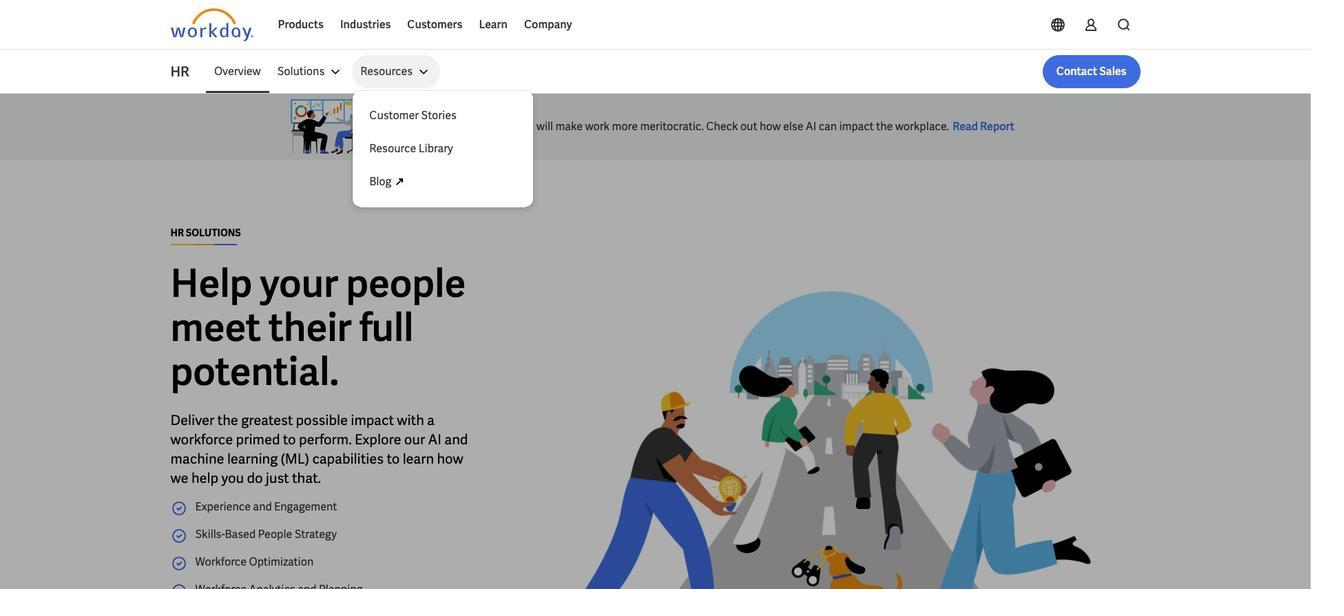 Task type: vqa. For each thing, say whether or not it's contained in the screenshot.
left IMPACT
yes



Task type: describe. For each thing, give the bounding box(es) containing it.
believe
[[486, 119, 521, 134]]

library
[[419, 141, 453, 156]]

possible
[[296, 411, 348, 429]]

else
[[783, 119, 804, 134]]

we
[[171, 469, 189, 487]]

your
[[260, 258, 338, 309]]

sales
[[1100, 64, 1127, 79]]

resource
[[370, 141, 416, 156]]

potential.
[[171, 347, 339, 397]]

deliver the greatest possible impact with a workforce primed to perform. explore our ai and machine learning (ml) capabilities to learn how we help you do just that.
[[171, 411, 468, 487]]

blog link
[[361, 165, 525, 198]]

learn
[[403, 450, 434, 468]]

experience
[[195, 500, 251, 514]]

and inside deliver the greatest possible impact with a workforce primed to perform. explore our ai and machine learning (ml) capabilities to learn how we help you do just that.
[[445, 431, 468, 449]]

that.
[[292, 469, 321, 487]]

menu containing overview
[[206, 55, 534, 207]]

1 vertical spatial hr
[[430, 119, 445, 134]]

skills-based people strategy
[[195, 527, 337, 542]]

report
[[980, 119, 1015, 134]]

resource library
[[370, 141, 453, 156]]

a
[[427, 411, 435, 429]]

the inside deliver the greatest possible impact with a workforce primed to perform. explore our ai and machine learning (ml) capabilities to learn how we help you do just that.
[[217, 411, 238, 429]]

customers
[[407, 17, 463, 32]]

overview
[[214, 64, 261, 79]]

our
[[404, 431, 425, 449]]

check
[[706, 119, 738, 134]]

impact inside deliver the greatest possible impact with a workforce primed to perform. explore our ai and machine learning (ml) capabilities to learn how we help you do just that.
[[351, 411, 394, 429]]

contact sales link
[[1043, 55, 1141, 88]]

skills-
[[195, 527, 225, 542]]

will
[[537, 119, 553, 134]]

work
[[585, 119, 610, 134]]

read
[[953, 119, 978, 134]]

industries button
[[332, 8, 399, 41]]

resources
[[361, 64, 413, 79]]

learning
[[227, 450, 278, 468]]

1 horizontal spatial the
[[876, 119, 893, 134]]

resources button
[[352, 55, 440, 88]]

stories
[[421, 108, 457, 123]]

(ml)
[[281, 450, 309, 468]]

help
[[191, 469, 219, 487]]

how inside deliver the greatest possible impact with a workforce primed to perform. explore our ai and machine learning (ml) capabilities to learn how we help you do just that.
[[437, 450, 464, 468]]

contact sales
[[1057, 64, 1127, 79]]

customer stories link
[[361, 99, 525, 132]]

38%
[[394, 119, 415, 134]]

people walking towards city image
[[501, 257, 1141, 589]]

primed
[[236, 431, 280, 449]]

just
[[266, 469, 289, 487]]

experience and engagement
[[195, 500, 337, 514]]

an illustration of two people looking at a graph image
[[280, 94, 383, 160]]

leaders
[[447, 119, 483, 134]]

38% of hr leaders believe ai will make work more meritocratic. check out how else ai can impact the workplace. read report
[[394, 119, 1015, 134]]

their
[[269, 302, 352, 353]]

1 horizontal spatial ai
[[524, 119, 534, 134]]

industries
[[340, 17, 391, 32]]

help
[[171, 258, 252, 309]]

1 horizontal spatial to
[[387, 450, 400, 468]]



Task type: locate. For each thing, give the bounding box(es) containing it.
workforce
[[195, 555, 247, 569]]

0 vertical spatial the
[[876, 119, 893, 134]]

can
[[819, 119, 837, 134]]

capabilities
[[312, 450, 384, 468]]

the left the 'workplace.'
[[876, 119, 893, 134]]

hr
[[171, 63, 189, 81], [430, 119, 445, 134], [171, 227, 184, 239]]

menu
[[206, 55, 534, 207], [352, 90, 534, 207]]

workforce
[[171, 431, 233, 449]]

strategy
[[295, 527, 337, 542]]

how right "out"
[[760, 119, 781, 134]]

greatest
[[241, 411, 293, 429]]

and
[[445, 431, 468, 449], [253, 500, 272, 514]]

explore
[[355, 431, 401, 449]]

ai left "can"
[[806, 119, 817, 134]]

list containing overview
[[206, 55, 1141, 207]]

with
[[397, 411, 424, 429]]

out
[[741, 119, 758, 134]]

1 vertical spatial how
[[437, 450, 464, 468]]

full
[[359, 302, 414, 353]]

hr link
[[171, 62, 206, 81]]

meet
[[171, 302, 261, 353]]

hr down go to the homepage image
[[171, 63, 189, 81]]

deliver
[[171, 411, 215, 429]]

company button
[[516, 8, 580, 41]]

perform.
[[299, 431, 352, 449]]

1 horizontal spatial and
[[445, 431, 468, 449]]

customer stories
[[370, 108, 457, 123]]

how right "learn"
[[437, 450, 464, 468]]

1 vertical spatial the
[[217, 411, 238, 429]]

people
[[346, 258, 466, 309]]

0 vertical spatial to
[[283, 431, 296, 449]]

make
[[556, 119, 583, 134]]

meritocratic.
[[640, 119, 704, 134]]

read report link
[[949, 118, 1019, 135]]

0 horizontal spatial impact
[[351, 411, 394, 429]]

1 horizontal spatial impact
[[840, 119, 874, 134]]

0 vertical spatial how
[[760, 119, 781, 134]]

the up workforce
[[217, 411, 238, 429]]

0 horizontal spatial and
[[253, 500, 272, 514]]

resource library link
[[361, 132, 525, 165]]

1 horizontal spatial how
[[760, 119, 781, 134]]

and up skills-based people strategy
[[253, 500, 272, 514]]

hr for hr solutions
[[171, 227, 184, 239]]

hr right of
[[430, 119, 445, 134]]

engagement
[[274, 500, 337, 514]]

hr for hr
[[171, 63, 189, 81]]

people
[[258, 527, 292, 542]]

impact
[[840, 119, 874, 134], [351, 411, 394, 429]]

products button
[[270, 8, 332, 41]]

do
[[247, 469, 263, 487]]

1 vertical spatial to
[[387, 450, 400, 468]]

how
[[760, 119, 781, 134], [437, 450, 464, 468]]

help your people meet their full potential.
[[171, 258, 466, 397]]

solutions
[[186, 227, 241, 239]]

0 horizontal spatial how
[[437, 450, 464, 468]]

based
[[225, 527, 256, 542]]

ai
[[524, 119, 534, 134], [806, 119, 817, 134], [428, 431, 442, 449]]

overview link
[[206, 55, 269, 88]]

hr left solutions
[[171, 227, 184, 239]]

blog
[[370, 174, 392, 189]]

and right our
[[445, 431, 468, 449]]

hr solutions
[[171, 227, 241, 239]]

0 horizontal spatial ai
[[428, 431, 442, 449]]

solutions
[[277, 64, 325, 79]]

impact right "can"
[[840, 119, 874, 134]]

customer
[[370, 108, 419, 123]]

the
[[876, 119, 893, 134], [217, 411, 238, 429]]

menu containing customer stories
[[352, 90, 534, 207]]

ai left the will
[[524, 119, 534, 134]]

company
[[524, 17, 572, 32]]

ai down a
[[428, 431, 442, 449]]

products
[[278, 17, 324, 32]]

optimization
[[249, 555, 314, 569]]

impact up explore
[[351, 411, 394, 429]]

list
[[206, 55, 1141, 207]]

0 horizontal spatial to
[[283, 431, 296, 449]]

learn
[[479, 17, 508, 32]]

solutions button
[[269, 55, 352, 88]]

workplace.
[[895, 119, 949, 134]]

learn button
[[471, 8, 516, 41]]

2 horizontal spatial ai
[[806, 119, 817, 134]]

workforce optimization
[[195, 555, 314, 569]]

you
[[221, 469, 244, 487]]

0 vertical spatial and
[[445, 431, 468, 449]]

ai inside deliver the greatest possible impact with a workforce primed to perform. explore our ai and machine learning (ml) capabilities to learn how we help you do just that.
[[428, 431, 442, 449]]

1 vertical spatial and
[[253, 500, 272, 514]]

0 horizontal spatial the
[[217, 411, 238, 429]]

to up the (ml) at the bottom left of page
[[283, 431, 296, 449]]

to
[[283, 431, 296, 449], [387, 450, 400, 468]]

go to the homepage image
[[171, 8, 253, 41]]

to down explore
[[387, 450, 400, 468]]

of
[[417, 119, 427, 134]]

more
[[612, 119, 638, 134]]

2 vertical spatial hr
[[171, 227, 184, 239]]

contact
[[1057, 64, 1098, 79]]

machine
[[171, 450, 224, 468]]

customers button
[[399, 8, 471, 41]]

1 vertical spatial impact
[[351, 411, 394, 429]]

0 vertical spatial hr
[[171, 63, 189, 81]]

0 vertical spatial impact
[[840, 119, 874, 134]]



